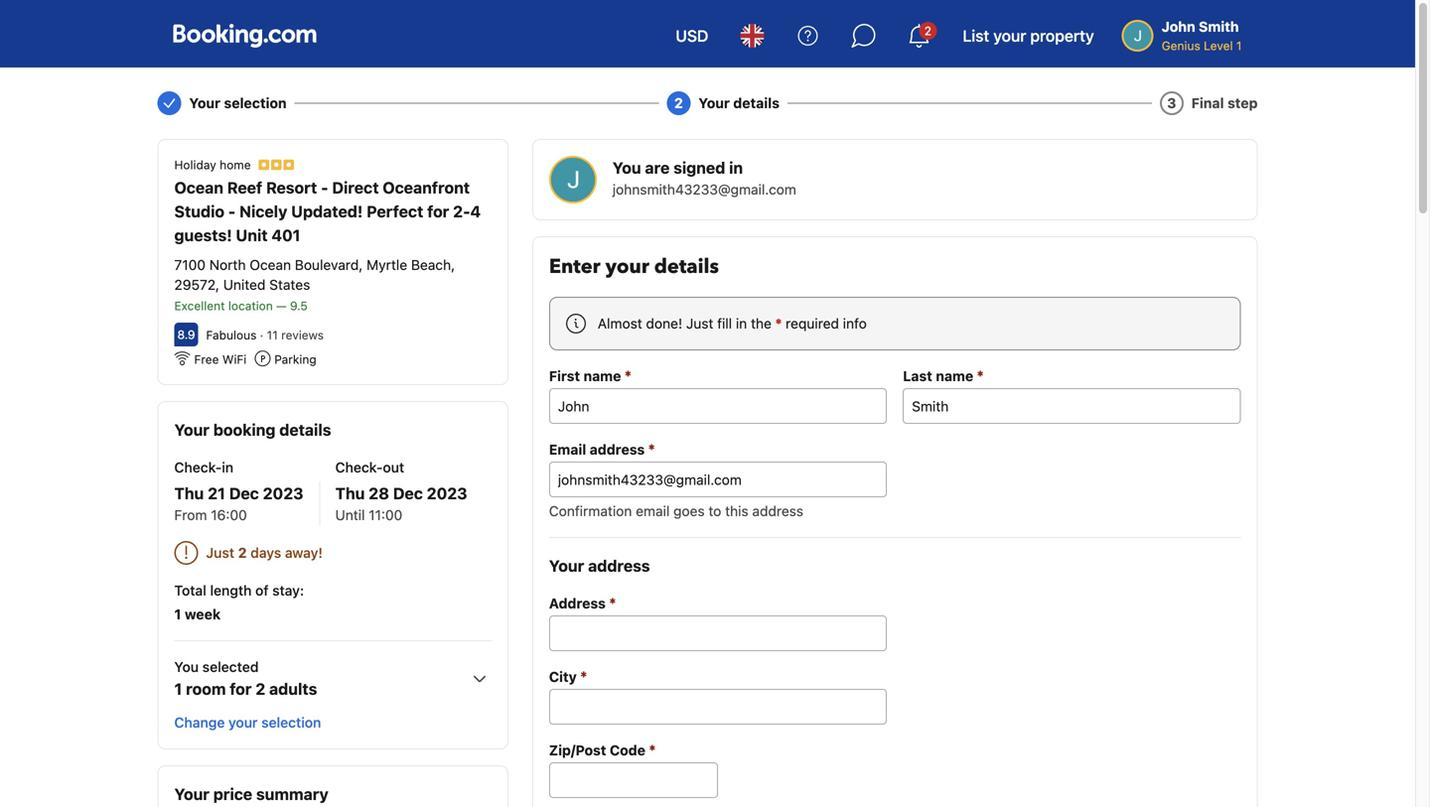 Task type: describe. For each thing, give the bounding box(es) containing it.
last name *
[[903, 367, 984, 384]]

* right code
[[649, 741, 656, 759]]

your selection
[[189, 95, 287, 111]]

you selected 1 room for  2 adults
[[174, 659, 317, 699]]

2 inside '2' dropdown button
[[925, 24, 932, 38]]

john smith genius level 1
[[1162, 18, 1242, 53]]

your for your booking details
[[174, 421, 210, 440]]

your for list
[[994, 26, 1026, 45]]

rated fabulous element
[[206, 328, 257, 342]]

reviews
[[281, 328, 324, 342]]

change
[[174, 715, 225, 731]]

you for you selected
[[174, 659, 199, 675]]

name for last name *
[[936, 368, 974, 384]]

your for your selection
[[189, 95, 221, 111]]

1 vertical spatial selection
[[261, 715, 321, 731]]

28
[[369, 484, 389, 503]]

room
[[186, 680, 226, 699]]

united
[[223, 277, 266, 293]]

step
[[1228, 95, 1258, 111]]

location
[[228, 299, 273, 313]]

29572,
[[174, 277, 220, 293]]

done!
[[646, 315, 683, 332]]

holiday home
[[174, 158, 251, 172]]

of
[[255, 583, 269, 599]]

booking
[[213, 421, 276, 440]]

4
[[470, 202, 481, 221]]

zip/post code *
[[549, 741, 656, 759]]

direct
[[332, 178, 379, 197]]

2023 for thu 28 dec 2023
[[427, 484, 467, 503]]

0 vertical spatial just
[[686, 315, 714, 332]]

2-
[[453, 202, 470, 221]]

boulevard,
[[295, 257, 363, 273]]

just inside status
[[206, 545, 234, 561]]

9.5
[[290, 299, 308, 313]]

oceanfront
[[383, 178, 470, 197]]

11
[[267, 328, 278, 342]]

enter
[[549, 253, 601, 281]]

code
[[610, 742, 646, 759]]

total
[[174, 583, 206, 599]]

your for enter
[[605, 253, 649, 281]]

unit
[[236, 226, 268, 245]]

16:00
[[211, 507, 247, 523]]

ocean inside "7100 north ocean boulevard, myrtle beach, 29572, united states excellent location — 9.5"
[[250, 257, 291, 273]]

city *
[[549, 668, 587, 685]]

you for you are signed in
[[613, 158, 641, 177]]

in inside check-in thu 21 dec 2023 from 16:00
[[222, 459, 234, 476]]

summary
[[256, 785, 329, 804]]

free wifi
[[194, 353, 247, 367]]

confirmation
[[549, 503, 632, 519]]

ocean inside ocean reef resort - direct oceanfront studio - nicely updated! perfect for 2-4 guests! unit 401
[[174, 178, 224, 197]]

thu for thu 21 dec 2023
[[174, 484, 204, 503]]

status containing just
[[174, 541, 492, 565]]

1 for total length of stay: 1 week
[[174, 606, 181, 623]]

2 button
[[895, 12, 943, 60]]

* down the almost at the left of page
[[625, 367, 632, 384]]

11:00
[[369, 507, 403, 523]]

beach,
[[411, 257, 455, 273]]

email
[[549, 442, 586, 458]]

guests!
[[174, 226, 232, 245]]

1 vertical spatial address
[[752, 503, 804, 519]]

reef
[[227, 178, 262, 197]]

ocean reef resort - direct oceanfront studio - nicely updated! perfect for 2-4 guests! unit 401
[[174, 178, 481, 245]]

0 horizontal spatial -
[[228, 202, 236, 221]]

are
[[645, 158, 670, 177]]

·
[[260, 328, 264, 342]]

signed
[[674, 158, 725, 177]]

2 inside "you selected 1 room for  2 adults"
[[256, 680, 265, 699]]

your details
[[699, 95, 780, 111]]

last
[[903, 368, 932, 384]]

7100
[[174, 257, 206, 273]]

enter your details
[[549, 253, 719, 281]]

change your selection link
[[166, 705, 329, 741]]

home
[[220, 158, 251, 172]]

dec for 21
[[229, 484, 259, 503]]

fabulous · 11 reviews
[[206, 328, 324, 342]]

almost done! just fill in the * required info
[[598, 315, 867, 332]]

length
[[210, 583, 252, 599]]

your for your details
[[699, 95, 730, 111]]

this
[[725, 503, 749, 519]]

until
[[335, 507, 365, 523]]

email
[[636, 503, 670, 519]]

required
[[786, 315, 839, 332]]

your for your address
[[549, 557, 584, 576]]

list
[[963, 26, 990, 45]]

confirmation email goes to this address
[[549, 503, 804, 519]]

states
[[269, 277, 310, 293]]

check- for 21
[[174, 459, 222, 476]]

first name *
[[549, 367, 632, 384]]

* right address on the bottom left
[[609, 594, 616, 612]]

usd button
[[664, 12, 721, 60]]

* right last
[[977, 367, 984, 384]]

your for change
[[228, 715, 258, 731]]

for inside ocean reef resort - direct oceanfront studio - nicely updated! perfect for 2-4 guests! unit 401
[[427, 202, 449, 221]]

details for enter your details
[[654, 253, 719, 281]]

list your property link
[[951, 12, 1106, 60]]



Task type: vqa. For each thing, say whether or not it's contained in the screenshot.
City * at the left bottom of the page
yes



Task type: locate. For each thing, give the bounding box(es) containing it.
for
[[427, 202, 449, 221], [230, 680, 252, 699]]

2 left adults
[[256, 680, 265, 699]]

parking
[[274, 353, 316, 367]]

address
[[549, 595, 606, 612]]

ocean up states
[[250, 257, 291, 273]]

you left 'are' in the left of the page
[[613, 158, 641, 177]]

genius
[[1162, 39, 1201, 53]]

*
[[775, 315, 782, 332], [625, 367, 632, 384], [977, 367, 984, 384], [648, 441, 655, 458], [609, 594, 616, 612], [580, 668, 587, 685], [649, 741, 656, 759]]

—
[[276, 299, 287, 313]]

in
[[729, 158, 743, 177], [736, 315, 747, 332], [222, 459, 234, 476]]

0 vertical spatial address
[[590, 442, 645, 458]]

-
[[321, 178, 328, 197], [228, 202, 236, 221]]

0 horizontal spatial check-
[[174, 459, 222, 476]]

1 inside total length of stay: 1 week
[[174, 606, 181, 623]]

just down 16:00
[[206, 545, 234, 561]]

1 vertical spatial for
[[230, 680, 252, 699]]

2 2023 from the left
[[427, 484, 467, 503]]

check- inside check-out thu 28 dec 2023 until 11:00
[[335, 459, 383, 476]]

2 vertical spatial address
[[588, 557, 650, 576]]

week
[[185, 606, 221, 623]]

almost
[[598, 315, 642, 332]]

john
[[1162, 18, 1196, 35]]

address up address *
[[588, 557, 650, 576]]

1 vertical spatial ocean
[[250, 257, 291, 273]]

address *
[[549, 594, 616, 612]]

8.9
[[177, 328, 195, 342]]

for inside "you selected 1 room for  2 adults"
[[230, 680, 252, 699]]

selection down adults
[[261, 715, 321, 731]]

check-in thu 21 dec 2023 from 16:00
[[174, 459, 304, 523]]

7100 north ocean boulevard, myrtle beach, 29572, united states excellent location — 9.5
[[174, 257, 455, 313]]

name right last
[[936, 368, 974, 384]]

7100 north ocean boulevard, myrtle beach, 29572, united states button
[[174, 255, 492, 295]]

johnsmith43233@gmail.com
[[613, 181, 796, 198]]

your up signed
[[699, 95, 730, 111]]

address right this
[[752, 503, 804, 519]]

2
[[925, 24, 932, 38], [674, 95, 683, 111], [238, 545, 247, 561], [256, 680, 265, 699]]

in right fill
[[736, 315, 747, 332]]

your up the holiday home
[[189, 95, 221, 111]]

your right change
[[228, 715, 258, 731]]

total length of stay: 1 week
[[174, 583, 304, 623]]

stay:
[[272, 583, 304, 599]]

in inside you are signed in johnsmith43233@gmail.com
[[729, 158, 743, 177]]

0 vertical spatial details
[[733, 95, 780, 111]]

address for your address
[[588, 557, 650, 576]]

1 name from the left
[[584, 368, 621, 384]]

dec for 28
[[393, 484, 423, 503]]

zip/post
[[549, 742, 606, 759]]

1 inside john smith genius level 1
[[1237, 39, 1242, 53]]

smith
[[1199, 18, 1239, 35]]

None text field
[[903, 388, 1241, 424], [549, 689, 887, 725], [549, 763, 718, 799], [903, 388, 1241, 424], [549, 689, 887, 725], [549, 763, 718, 799]]

final step
[[1192, 95, 1258, 111]]

selection
[[224, 95, 287, 111], [261, 715, 321, 731]]

1 horizontal spatial your
[[605, 253, 649, 281]]

2023 inside check-out thu 28 dec 2023 until 11:00
[[427, 484, 467, 503]]

name right first
[[584, 368, 621, 384]]

wifi
[[222, 353, 247, 367]]

updated!
[[291, 202, 363, 221]]

1 horizontal spatial for
[[427, 202, 449, 221]]

city
[[549, 669, 577, 685]]

0 horizontal spatial thu
[[174, 484, 204, 503]]

1 horizontal spatial thu
[[335, 484, 365, 503]]

ocean down holiday
[[174, 178, 224, 197]]

free
[[194, 353, 219, 367]]

name
[[584, 368, 621, 384], [936, 368, 974, 384]]

thu up until
[[335, 484, 365, 503]]

dec inside check-in thu 21 dec 2023 from 16:00
[[229, 484, 259, 503]]

out
[[383, 459, 404, 476]]

2 dec from the left
[[393, 484, 423, 503]]

your address
[[549, 557, 650, 576]]

final
[[1192, 95, 1224, 111]]

- down reef
[[228, 202, 236, 221]]

1 horizontal spatial ocean
[[250, 257, 291, 273]]

1 left week
[[174, 606, 181, 623]]

1
[[1237, 39, 1242, 53], [174, 606, 181, 623], [174, 680, 182, 699]]

1 horizontal spatial just
[[686, 315, 714, 332]]

just 2 days away!
[[206, 545, 323, 561]]

selection up home
[[224, 95, 287, 111]]

0 horizontal spatial dec
[[229, 484, 259, 503]]

your left booking
[[174, 421, 210, 440]]

your up address on the bottom left
[[549, 557, 584, 576]]

your booking details
[[174, 421, 331, 440]]

details up 'done!'
[[654, 253, 719, 281]]

* right city
[[580, 668, 587, 685]]

check- inside check-in thu 21 dec 2023 from 16:00
[[174, 459, 222, 476]]

2023
[[263, 484, 304, 503], [427, 484, 467, 503]]

you up room
[[174, 659, 199, 675]]

1 for john smith genius level 1
[[1237, 39, 1242, 53]]

in up 21
[[222, 459, 234, 476]]

property
[[1030, 26, 1094, 45]]

2023 up days
[[263, 484, 304, 503]]

thu up from
[[174, 484, 204, 503]]

0 horizontal spatial ocean
[[174, 178, 224, 197]]

details for your booking details
[[279, 421, 331, 440]]

your right enter
[[605, 253, 649, 281]]

2023 inside check-in thu 21 dec 2023 from 16:00
[[263, 484, 304, 503]]

perfect
[[367, 202, 424, 221]]

2023 right 28
[[427, 484, 467, 503]]

1 vertical spatial in
[[736, 315, 747, 332]]

away!
[[285, 545, 323, 561]]

0 horizontal spatial for
[[230, 680, 252, 699]]

1 horizontal spatial 2023
[[427, 484, 467, 503]]

2 vertical spatial your
[[228, 715, 258, 731]]

address
[[590, 442, 645, 458], [752, 503, 804, 519], [588, 557, 650, 576]]

1 vertical spatial 1
[[174, 606, 181, 623]]

check- up 28
[[335, 459, 383, 476]]

0 horizontal spatial name
[[584, 368, 621, 384]]

your for your price summary
[[174, 785, 210, 804]]

0 vertical spatial ocean
[[174, 178, 224, 197]]

1 horizontal spatial dec
[[393, 484, 423, 503]]

thu for thu 28 dec 2023
[[335, 484, 365, 503]]

fill
[[717, 315, 732, 332]]

the
[[751, 315, 772, 332]]

1 right level
[[1237, 39, 1242, 53]]

0 vertical spatial you
[[613, 158, 641, 177]]

2 vertical spatial 1
[[174, 680, 182, 699]]

you inside "you selected 1 room for  2 adults"
[[174, 659, 199, 675]]

2 left list
[[925, 24, 932, 38]]

1 horizontal spatial name
[[936, 368, 974, 384]]

your right list
[[994, 26, 1026, 45]]

your account menu john smith genius level 1 element
[[1122, 9, 1250, 55]]

1 horizontal spatial you
[[613, 158, 641, 177]]

resort
[[266, 178, 317, 197]]

status
[[174, 541, 492, 565]]

1 thu from the left
[[174, 484, 204, 503]]

goes
[[674, 503, 705, 519]]

dec
[[229, 484, 259, 503], [393, 484, 423, 503]]

1 vertical spatial details
[[654, 253, 719, 281]]

2 check- from the left
[[335, 459, 383, 476]]

1 left room
[[174, 680, 182, 699]]

details
[[733, 95, 780, 111], [654, 253, 719, 281], [279, 421, 331, 440]]

list your property
[[963, 26, 1094, 45]]

your left price on the left
[[174, 785, 210, 804]]

for left 2-
[[427, 202, 449, 221]]

1 vertical spatial your
[[605, 253, 649, 281]]

1 horizontal spatial check-
[[335, 459, 383, 476]]

excellent
[[174, 299, 225, 313]]

1 vertical spatial just
[[206, 545, 234, 561]]

1 check- from the left
[[174, 459, 222, 476]]

- up updated!
[[321, 178, 328, 197]]

0 vertical spatial 1
[[1237, 39, 1242, 53]]

0 vertical spatial your
[[994, 26, 1026, 45]]

just
[[686, 315, 714, 332], [206, 545, 234, 561]]

your
[[189, 95, 221, 111], [699, 95, 730, 111], [174, 421, 210, 440], [549, 557, 584, 576], [174, 785, 210, 804]]

studio
[[174, 202, 224, 221]]

0 horizontal spatial you
[[174, 659, 199, 675]]

21
[[208, 484, 225, 503]]

2 thu from the left
[[335, 484, 365, 503]]

ocean
[[174, 178, 224, 197], [250, 257, 291, 273]]

address for email address *
[[590, 442, 645, 458]]

* up 'email'
[[648, 441, 655, 458]]

401
[[272, 226, 301, 245]]

selected
[[202, 659, 259, 675]]

in right signed
[[729, 158, 743, 177]]

north
[[209, 257, 246, 273]]

0 horizontal spatial 2023
[[263, 484, 304, 503]]

Watch out for typos text field
[[549, 462, 887, 498]]

holiday
[[174, 158, 216, 172]]

1 dec from the left
[[229, 484, 259, 503]]

0 vertical spatial for
[[427, 202, 449, 221]]

for down selected
[[230, 680, 252, 699]]

dec right 28
[[393, 484, 423, 503]]

None text field
[[549, 388, 887, 424], [549, 616, 887, 652], [549, 388, 887, 424], [549, 616, 887, 652]]

0 horizontal spatial details
[[279, 421, 331, 440]]

0 horizontal spatial your
[[228, 715, 258, 731]]

check- up 21
[[174, 459, 222, 476]]

to
[[709, 503, 721, 519]]

first
[[549, 368, 580, 384]]

0 vertical spatial -
[[321, 178, 328, 197]]

thu inside check-in thu 21 dec 2023 from 16:00
[[174, 484, 204, 503]]

0 vertical spatial selection
[[224, 95, 287, 111]]

check- for 28
[[335, 459, 383, 476]]

0 vertical spatial in
[[729, 158, 743, 177]]

3
[[1167, 95, 1176, 111]]

name inside last name *
[[936, 368, 974, 384]]

name for first name *
[[584, 368, 621, 384]]

0 horizontal spatial just
[[206, 545, 234, 561]]

info
[[843, 315, 867, 332]]

2 vertical spatial in
[[222, 459, 234, 476]]

* right the
[[775, 315, 782, 332]]

2023 for thu 21 dec 2023
[[263, 484, 304, 503]]

thu
[[174, 484, 204, 503], [335, 484, 365, 503]]

2 name from the left
[[936, 368, 974, 384]]

price
[[213, 785, 252, 804]]

1 horizontal spatial details
[[654, 253, 719, 281]]

fabulous
[[206, 328, 257, 342]]

1 vertical spatial -
[[228, 202, 236, 221]]

dec up 16:00
[[229, 484, 259, 503]]

2 horizontal spatial your
[[994, 26, 1026, 45]]

name inside first name *
[[584, 368, 621, 384]]

scored 8.9 element
[[174, 323, 198, 347]]

2 left your details
[[674, 95, 683, 111]]

usd
[[676, 26, 709, 45]]

1 2023 from the left
[[263, 484, 304, 503]]

you inside you are signed in johnsmith43233@gmail.com
[[613, 158, 641, 177]]

2 left days
[[238, 545, 247, 561]]

thu inside check-out thu 28 dec 2023 until 11:00
[[335, 484, 365, 503]]

2 vertical spatial details
[[279, 421, 331, 440]]

level
[[1204, 39, 1233, 53]]

adults
[[269, 680, 317, 699]]

1 horizontal spatial -
[[321, 178, 328, 197]]

just left fill
[[686, 315, 714, 332]]

2 horizontal spatial details
[[733, 95, 780, 111]]

address right email
[[590, 442, 645, 458]]

details right booking
[[279, 421, 331, 440]]

dec inside check-out thu 28 dec 2023 until 11:00
[[393, 484, 423, 503]]

address inside email address *
[[590, 442, 645, 458]]

1 vertical spatial you
[[174, 659, 199, 675]]

details up you are signed in johnsmith43233@gmail.com
[[733, 95, 780, 111]]

booking.com image
[[173, 24, 316, 48]]

1 inside "you selected 1 room for  2 adults"
[[174, 680, 182, 699]]



